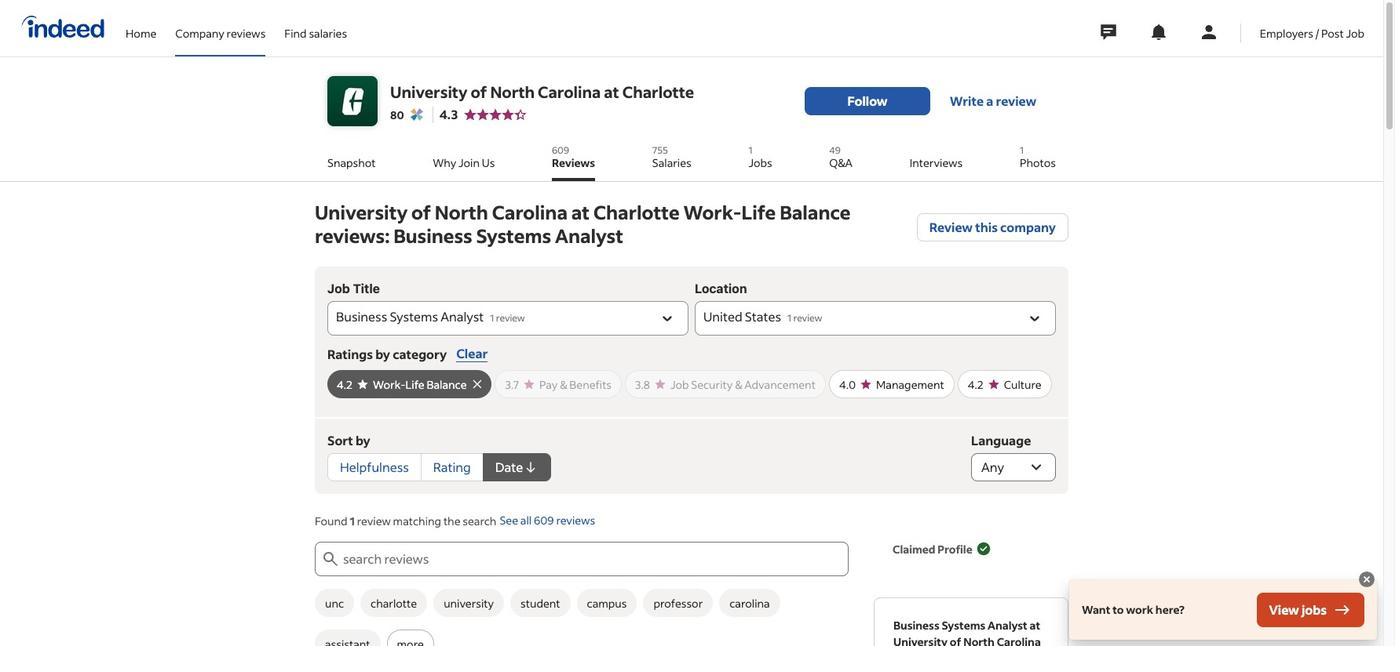 Task type: locate. For each thing, give the bounding box(es) containing it.
job left title
[[327, 282, 350, 296]]

0 vertical spatial analyst
[[555, 224, 623, 248]]

group containing helpfulness
[[327, 454, 551, 482]]

company
[[175, 26, 224, 40]]

balance down "q&a"
[[780, 200, 851, 225]]

close image
[[1357, 571, 1376, 590]]

see
[[500, 514, 518, 529]]

carolina up 609 reviews
[[538, 81, 601, 102]]

find salaries link
[[284, 0, 347, 53]]

2 vertical spatial of
[[950, 635, 961, 647]]

work- down the ratings by category
[[373, 377, 406, 392]]

0 horizontal spatial life
[[406, 377, 424, 392]]

1 vertical spatial job
[[327, 282, 350, 296]]

609 inside found 1 review matching the search see all 609 reviews
[[534, 514, 554, 529]]

1 horizontal spatial at
[[604, 81, 619, 102]]

1 vertical spatial carolina
[[492, 200, 568, 225]]

reviews right company
[[227, 26, 266, 40]]

balance
[[780, 200, 851, 225], [427, 377, 467, 392]]

view jobs
[[1269, 602, 1327, 619]]

1 vertical spatial reviews
[[556, 514, 595, 529]]

by for sort
[[356, 433, 370, 449]]

1 horizontal spatial 4.2
[[968, 377, 983, 392]]

want to work here?
[[1082, 603, 1184, 618]]

609 right all
[[534, 514, 554, 529]]

755
[[652, 144, 668, 156]]

4.2 down 'ratings' on the left of page
[[337, 377, 353, 392]]

at inside business systems analyst at university of north carolin
[[1030, 619, 1040, 634]]

2 vertical spatial systems
[[942, 619, 985, 634]]

1 vertical spatial by
[[356, 433, 370, 449]]

0 horizontal spatial at
[[571, 200, 590, 225]]

0 horizontal spatial by
[[356, 433, 370, 449]]

1 horizontal spatial reviews
[[556, 514, 595, 529]]

systems down us
[[476, 224, 551, 248]]

home link
[[126, 0, 156, 53]]

0 horizontal spatial analyst
[[441, 309, 484, 326]]

2 horizontal spatial systems
[[942, 619, 985, 634]]

student link
[[510, 590, 570, 618]]

charlotte down the 'salaries'
[[593, 200, 680, 225]]

0 vertical spatial balance
[[780, 200, 851, 225]]

Input keywords to search reviews field
[[340, 542, 849, 577]]

analyst for business systems analyst at university of north carolin
[[988, 619, 1027, 634]]

jobs
[[1302, 602, 1327, 619]]

1 horizontal spatial north
[[490, 81, 535, 102]]

1 vertical spatial north
[[435, 200, 488, 225]]

at
[[604, 81, 619, 102], [571, 200, 590, 225], [1030, 619, 1040, 634]]

at inside university of north carolina at charlotte work-life balance reviews: business systems analyst
[[571, 200, 590, 225]]

life down category
[[406, 377, 424, 392]]

university of north carolina at charlotte work-life balance reviews: business systems analyst
[[315, 200, 851, 248]]

review inside business systems analyst 1 review
[[496, 313, 525, 324]]

life inside university of north carolina at charlotte work-life balance reviews: business systems analyst
[[741, 200, 776, 225]]

north inside university of north carolina at charlotte work-life balance reviews: business systems analyst
[[435, 200, 488, 225]]

systems inside business systems analyst at university of north carolin
[[942, 619, 985, 634]]

university inside university of north carolina at charlotte work-life balance reviews: business systems analyst
[[315, 200, 408, 225]]

2 vertical spatial business
[[893, 619, 939, 634]]

job right post
[[1346, 26, 1364, 40]]

4.2
[[337, 377, 353, 392], [968, 377, 983, 392]]

university
[[390, 81, 467, 102], [315, 200, 408, 225], [893, 635, 948, 647]]

2 vertical spatial north
[[963, 635, 995, 647]]

0 vertical spatial of
[[471, 81, 487, 102]]

business for business systems analyst 1 review
[[336, 309, 387, 326]]

why join us
[[433, 155, 495, 170]]

systems up category
[[390, 309, 438, 326]]

business down title
[[336, 309, 387, 326]]

0 vertical spatial by
[[375, 346, 390, 363]]

carolina inside university of north carolina at charlotte work-life balance reviews: business systems analyst
[[492, 200, 568, 225]]

755 salaries
[[652, 144, 691, 170]]

2 vertical spatial university
[[893, 635, 948, 647]]

1 vertical spatial at
[[571, 200, 590, 225]]

business
[[393, 224, 472, 248], [336, 309, 387, 326], [893, 619, 939, 634]]

4.3
[[439, 106, 458, 122]]

notifications unread count 0 image
[[1149, 23, 1168, 42]]

north for university of north carolina at charlotte work-life balance reviews: business systems analyst
[[435, 200, 488, 225]]

charlotte for university of north carolina at charlotte work-life balance reviews: business systems analyst
[[593, 200, 680, 225]]

0 horizontal spatial 4.2
[[337, 377, 353, 392]]

this
[[975, 219, 998, 236]]

company reviews link
[[175, 0, 266, 53]]

clear
[[456, 346, 488, 362]]

1 vertical spatial 609
[[534, 514, 554, 529]]

business down why
[[393, 224, 472, 248]]

university of north carolina at charlotte
[[390, 81, 694, 102]]

0 vertical spatial north
[[490, 81, 535, 102]]

1 vertical spatial life
[[406, 377, 424, 392]]

0 vertical spatial life
[[741, 200, 776, 225]]

review this company
[[929, 219, 1056, 236]]

2 vertical spatial at
[[1030, 619, 1040, 634]]

2 horizontal spatial business
[[893, 619, 939, 634]]

employers
[[1260, 26, 1313, 40]]

interviews link
[[910, 139, 963, 181]]

1 horizontal spatial analyst
[[555, 224, 623, 248]]

2 horizontal spatial of
[[950, 635, 961, 647]]

0 vertical spatial job
[[1346, 26, 1364, 40]]

1 horizontal spatial balance
[[780, 200, 851, 225]]

0 vertical spatial 609
[[552, 144, 569, 156]]

609 inside 609 reviews
[[552, 144, 569, 156]]

1 horizontal spatial life
[[741, 200, 776, 225]]

1 vertical spatial business
[[336, 309, 387, 326]]

management
[[876, 377, 944, 392]]

1 horizontal spatial by
[[375, 346, 390, 363]]

charlotte
[[622, 81, 694, 102], [593, 200, 680, 225]]

analyst for business systems analyst 1 review
[[441, 309, 484, 326]]

systems inside university of north carolina at charlotte work-life balance reviews: business systems analyst
[[476, 224, 551, 248]]

work-
[[683, 200, 742, 225], [373, 377, 406, 392]]

0 horizontal spatial north
[[435, 200, 488, 225]]

home
[[126, 26, 156, 40]]

balance down clear "link" at bottom
[[427, 377, 467, 392]]

write a review
[[950, 93, 1036, 109]]

2 vertical spatial analyst
[[988, 619, 1027, 634]]

messages unread count 0 image
[[1098, 16, 1119, 48]]

1 vertical spatial balance
[[427, 377, 467, 392]]

charlotte inside university of north carolina at charlotte work-life balance reviews: business systems analyst
[[593, 200, 680, 225]]

systems
[[476, 224, 551, 248], [390, 309, 438, 326], [942, 619, 985, 634]]

0 vertical spatial university
[[390, 81, 467, 102]]

work
[[1126, 603, 1153, 618]]

reviews
[[227, 26, 266, 40], [556, 514, 595, 529]]

university for university of north carolina at charlotte work-life balance reviews: business systems analyst
[[315, 200, 408, 225]]

analyst inside business systems analyst at university of north carolin
[[988, 619, 1027, 634]]

1 horizontal spatial work-
[[683, 200, 742, 225]]

found 1 review matching the search see all 609 reviews
[[315, 514, 595, 529]]

clear link
[[456, 346, 488, 362]]

carolina link
[[719, 590, 780, 618]]

write
[[950, 93, 984, 109]]

student
[[521, 596, 560, 611]]

at for university of north carolina at charlotte work-life balance reviews: business systems analyst
[[571, 200, 590, 225]]

1 horizontal spatial business
[[393, 224, 472, 248]]

carolina down us
[[492, 200, 568, 225]]

campus
[[587, 596, 627, 611]]

balance inside university of north carolina at charlotte work-life balance reviews: business systems analyst
[[780, 200, 851, 225]]

find
[[284, 26, 307, 40]]

view jobs link
[[1257, 594, 1364, 628]]

a
[[986, 93, 993, 109]]

university link
[[433, 590, 504, 618]]

1 inside business systems analyst 1 review
[[490, 313, 494, 324]]

1 vertical spatial charlotte
[[593, 200, 680, 225]]

0 horizontal spatial reviews
[[227, 26, 266, 40]]

life down jobs
[[741, 200, 776, 225]]

0 horizontal spatial of
[[411, 200, 431, 225]]

2 horizontal spatial north
[[963, 635, 995, 647]]

of inside university of north carolina at charlotte work-life balance reviews: business systems analyst
[[411, 200, 431, 225]]

1 vertical spatial of
[[411, 200, 431, 225]]

north for university of north carolina at charlotte
[[490, 81, 535, 102]]

group
[[327, 454, 551, 482]]

0 vertical spatial work-
[[683, 200, 742, 225]]

/
[[1316, 26, 1319, 40]]

4.2 left "culture"
[[968, 377, 983, 392]]

business inside university of north carolina at charlotte work-life balance reviews: business systems analyst
[[393, 224, 472, 248]]

business for business systems analyst at university of north carolin
[[893, 619, 939, 634]]

north inside business systems analyst at university of north carolin
[[963, 635, 995, 647]]

0 vertical spatial systems
[[476, 224, 551, 248]]

review inside found 1 review matching the search see all 609 reviews
[[357, 514, 391, 529]]

1 vertical spatial university
[[315, 200, 408, 225]]

0 vertical spatial carolina
[[538, 81, 601, 102]]

1 horizontal spatial systems
[[476, 224, 551, 248]]

1 vertical spatial systems
[[390, 309, 438, 326]]

by right the sort
[[356, 433, 370, 449]]

found
[[315, 514, 347, 529]]

0 horizontal spatial business
[[336, 309, 387, 326]]

0 vertical spatial charlotte
[[622, 81, 694, 102]]

north
[[490, 81, 535, 102], [435, 200, 488, 225], [963, 635, 995, 647]]

business down claimed
[[893, 619, 939, 634]]

2 horizontal spatial at
[[1030, 619, 1040, 634]]

4.0
[[839, 377, 856, 392]]

reviews up input keywords to search reviews field
[[556, 514, 595, 529]]

charlotte up 755
[[622, 81, 694, 102]]

write a review link
[[930, 87, 1056, 115]]

matching
[[393, 514, 441, 529]]

analyst
[[555, 224, 623, 248], [441, 309, 484, 326], [988, 619, 1027, 634]]

work-life balance
[[373, 377, 467, 392]]

business inside business systems analyst at university of north carolin
[[893, 619, 939, 634]]

0 horizontal spatial systems
[[390, 309, 438, 326]]

1 vertical spatial work-
[[373, 377, 406, 392]]

0 vertical spatial business
[[393, 224, 472, 248]]

systems for business systems analyst at university of north carolin
[[942, 619, 985, 634]]

609 down "university of north carolina at charlotte"
[[552, 144, 569, 156]]

0 horizontal spatial work-
[[373, 377, 406, 392]]

1 vertical spatial analyst
[[441, 309, 484, 326]]

by right 'ratings' on the left of page
[[375, 346, 390, 363]]

0 horizontal spatial job
[[327, 282, 350, 296]]

1 inside 1 jobs
[[748, 144, 752, 156]]

2 horizontal spatial analyst
[[988, 619, 1027, 634]]

work- down the 'salaries'
[[683, 200, 742, 225]]

0 vertical spatial at
[[604, 81, 619, 102]]

2 4.2 from the left
[[968, 377, 983, 392]]

account image
[[1199, 23, 1218, 42]]

1 4.2 from the left
[[337, 377, 353, 392]]

date link
[[483, 454, 551, 482]]

company reviews
[[175, 26, 266, 40]]

to
[[1113, 603, 1124, 618]]

1 horizontal spatial of
[[471, 81, 487, 102]]

systems down profile
[[942, 619, 985, 634]]



Task type: vqa. For each thing, say whether or not it's contained in the screenshot.
3.5 out of five stars rating "icon"
no



Task type: describe. For each thing, give the bounding box(es) containing it.
salaries
[[309, 26, 347, 40]]

of for university of north carolina at charlotte work-life balance reviews: business systems analyst
[[411, 200, 431, 225]]

0 horizontal spatial balance
[[427, 377, 467, 392]]

claimed profile button
[[893, 532, 991, 567]]

1 inside found 1 review matching the search see all 609 reviews
[[350, 514, 355, 529]]

reviews:
[[315, 224, 390, 248]]

analyst inside university of north carolina at charlotte work-life balance reviews: business systems analyst
[[555, 224, 623, 248]]

university inside business systems analyst at university of north carolin
[[893, 635, 948, 647]]

80
[[390, 107, 404, 122]]

states
[[745, 309, 781, 326]]

by for ratings
[[375, 346, 390, 363]]

unc
[[325, 596, 344, 611]]

university
[[444, 596, 494, 611]]

employers / post job link
[[1260, 0, 1364, 53]]

business systems analyst 1 review
[[336, 309, 525, 326]]

charlotte for university of north carolina at charlotte
[[622, 81, 694, 102]]

us
[[482, 155, 495, 170]]

review this company link
[[917, 214, 1068, 242]]

reviews inside found 1 review matching the search see all 609 reviews
[[556, 514, 595, 529]]

carolina for university of north carolina at charlotte
[[538, 81, 601, 102]]

search
[[463, 514, 496, 529]]

of for university of north carolina at charlotte
[[471, 81, 487, 102]]

business systems analyst at university of north carolin
[[893, 619, 1041, 647]]

view
[[1269, 602, 1299, 619]]

language
[[971, 433, 1031, 449]]

49 q&a
[[829, 144, 853, 170]]

rating
[[433, 459, 471, 476]]

609 reviews
[[552, 144, 595, 170]]

1 jobs
[[748, 144, 772, 170]]

date
[[495, 459, 523, 476]]

job title
[[327, 282, 380, 296]]

snapshot
[[327, 155, 376, 170]]

see all 609 reviews link
[[500, 513, 595, 530]]

want
[[1082, 603, 1110, 618]]

unc link
[[315, 590, 354, 618]]

snapshot link
[[327, 139, 376, 181]]

review inside write a review link
[[996, 93, 1036, 109]]

united
[[703, 309, 742, 326]]

ratings
[[327, 346, 373, 363]]

ratings by category
[[327, 346, 447, 363]]

photos
[[1020, 155, 1056, 170]]

helpfulness link
[[327, 454, 421, 482]]

location
[[695, 282, 747, 296]]

4.2 for work-life balance
[[337, 377, 353, 392]]

reviews
[[552, 155, 595, 170]]

1 inside '1 photos'
[[1020, 144, 1024, 156]]

of inside business systems analyst at university of north carolin
[[950, 635, 961, 647]]

salaries
[[652, 155, 691, 170]]

charlotte
[[371, 596, 417, 611]]

review inside united states 1 review
[[793, 313, 822, 324]]

charlotte link
[[360, 590, 427, 618]]

review
[[929, 219, 973, 236]]

claimed
[[893, 542, 935, 557]]

0 vertical spatial reviews
[[227, 26, 266, 40]]

carolina
[[730, 596, 770, 611]]

systems for business systems analyst 1 review
[[390, 309, 438, 326]]

jobs
[[748, 155, 772, 170]]

work- inside university of north carolina at charlotte work-life balance reviews: business systems analyst
[[683, 200, 742, 225]]

professor
[[654, 596, 703, 611]]

49
[[829, 144, 841, 156]]

1 photos
[[1020, 144, 1056, 170]]

why join us link
[[433, 139, 495, 181]]

profile
[[938, 542, 972, 557]]

find salaries
[[284, 26, 347, 40]]

employers / post job
[[1260, 26, 1364, 40]]

here?
[[1155, 603, 1184, 618]]

professor link
[[643, 590, 713, 618]]

sort by
[[327, 433, 370, 449]]

why
[[433, 155, 456, 170]]

helpfulness
[[340, 459, 409, 476]]

university for university of north carolina at charlotte
[[390, 81, 467, 102]]

follow
[[847, 93, 888, 109]]

1 horizontal spatial job
[[1346, 26, 1364, 40]]

title
[[353, 282, 380, 296]]

1 inside united states 1 review
[[787, 313, 791, 324]]

the
[[443, 514, 460, 529]]

all
[[520, 514, 532, 529]]

join
[[459, 155, 480, 170]]

post
[[1321, 26, 1344, 40]]

company
[[1000, 219, 1056, 236]]

campus link
[[577, 590, 637, 618]]

interviews
[[910, 155, 963, 170]]

work wellbeing logo image
[[410, 108, 423, 121]]

at for university of north carolina at charlotte
[[604, 81, 619, 102]]

carolina for university of north carolina at charlotte work-life balance reviews: business systems analyst
[[492, 200, 568, 225]]

4.2 for culture
[[968, 377, 983, 392]]

q&a
[[829, 155, 853, 170]]

sort
[[327, 433, 353, 449]]

claimed profile
[[893, 542, 972, 557]]

follow button
[[805, 87, 930, 115]]



